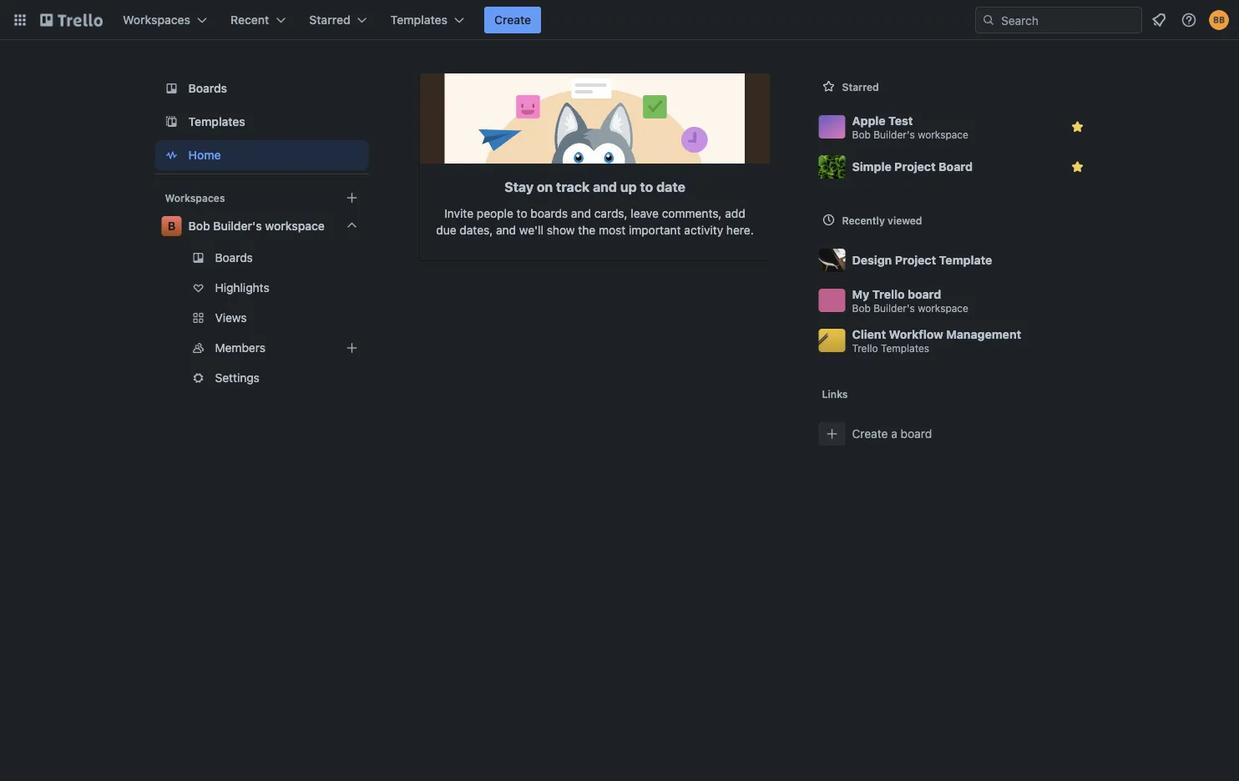 Task type: describe. For each thing, give the bounding box(es) containing it.
recent button
[[221, 7, 296, 33]]

highlights
[[215, 281, 269, 295]]

leave
[[631, 207, 659, 220]]

click to unstar apple test. it will be removed from your starred list. image
[[1069, 119, 1086, 135]]

workspaces button
[[113, 7, 217, 33]]

board image
[[162, 79, 182, 99]]

workspaces inside dropdown button
[[123, 13, 190, 27]]

invite people to boards and cards, leave comments, add due dates, and we'll show the most important activity here.
[[436, 207, 754, 237]]

trello inside the "client workflow management trello templates"
[[852, 343, 878, 355]]

to inside invite people to boards and cards, leave comments, add due dates, and we'll show the most important activity here.
[[517, 207, 527, 220]]

we'll
[[519, 223, 544, 237]]

settings link
[[155, 365, 369, 392]]

create button
[[484, 7, 541, 33]]

track
[[556, 179, 590, 195]]

design
[[852, 253, 892, 267]]

client
[[852, 327, 886, 341]]

board for a
[[901, 427, 932, 441]]

dates,
[[460, 223, 493, 237]]

members
[[215, 341, 266, 355]]

activity
[[684, 223, 723, 237]]

boards
[[531, 207, 568, 220]]

0 notifications image
[[1149, 10, 1169, 30]]

workspace inside my trello board bob builder's workspace
[[918, 303, 969, 314]]

project for simple
[[895, 160, 936, 174]]

recently viewed
[[842, 215, 922, 226]]

cards,
[[594, 207, 628, 220]]

search image
[[982, 13, 996, 27]]

board for trello
[[908, 287, 942, 301]]

boards for templates
[[188, 81, 227, 95]]

create a workspace image
[[342, 188, 362, 208]]

stay
[[505, 179, 534, 195]]

home image
[[162, 145, 182, 165]]

workflow
[[889, 327, 944, 341]]

board
[[939, 160, 973, 174]]

boards link for highlights
[[155, 245, 369, 271]]

due
[[436, 223, 457, 237]]

add image
[[342, 338, 362, 358]]

templates link
[[155, 107, 369, 137]]

create a board
[[852, 427, 932, 441]]

views link
[[155, 305, 369, 332]]

home link
[[155, 140, 369, 170]]

add
[[725, 207, 746, 220]]

1 horizontal spatial starred
[[842, 81, 879, 93]]

my
[[852, 287, 870, 301]]

0 horizontal spatial and
[[496, 223, 516, 237]]

test
[[889, 114, 913, 127]]

my trello board bob builder's workspace
[[852, 287, 969, 314]]

people
[[477, 207, 514, 220]]

highlights link
[[155, 275, 369, 301]]

project for design
[[895, 253, 936, 267]]

back to home image
[[40, 7, 103, 33]]

bob builder (bobbuilder40) image
[[1209, 10, 1229, 30]]

create for create a board
[[852, 427, 888, 441]]

settings
[[215, 371, 260, 385]]

apple
[[852, 114, 886, 127]]

create for create
[[494, 13, 531, 27]]

builder's inside apple test bob builder's workspace
[[874, 129, 915, 141]]

starred inside dropdown button
[[309, 13, 351, 27]]

1 vertical spatial bob
[[188, 219, 210, 233]]



Task type: locate. For each thing, give the bounding box(es) containing it.
0 horizontal spatial create
[[494, 13, 531, 27]]

1 vertical spatial boards link
[[155, 245, 369, 271]]

boards link
[[155, 73, 369, 104], [155, 245, 369, 271]]

boards link for templates
[[155, 73, 369, 104]]

boards up highlights
[[215, 251, 253, 265]]

0 horizontal spatial to
[[517, 207, 527, 220]]

simple project board
[[852, 160, 973, 174]]

b
[[168, 219, 176, 233]]

create
[[494, 13, 531, 27], [852, 427, 888, 441]]

builder's down test
[[874, 129, 915, 141]]

1 horizontal spatial and
[[571, 207, 591, 220]]

click to unstar simple project board. it will be removed from your starred list. image
[[1069, 159, 1086, 175]]

2 vertical spatial builder's
[[874, 303, 915, 314]]

important
[[629, 223, 681, 237]]

bob down apple
[[852, 129, 871, 141]]

workspaces up board icon
[[123, 13, 190, 27]]

and down people
[[496, 223, 516, 237]]

builder's inside my trello board bob builder's workspace
[[874, 303, 915, 314]]

1 horizontal spatial to
[[640, 179, 653, 195]]

client workflow management trello templates
[[852, 327, 1022, 355]]

1 vertical spatial starred
[[842, 81, 879, 93]]

boards
[[188, 81, 227, 95], [215, 251, 253, 265]]

links
[[822, 388, 848, 400]]

project down apple test bob builder's workspace
[[895, 160, 936, 174]]

0 vertical spatial create
[[494, 13, 531, 27]]

template
[[939, 253, 993, 267]]

board right a
[[901, 427, 932, 441]]

bob builder's workspace
[[188, 219, 325, 233]]

simple
[[852, 160, 892, 174]]

starred button
[[299, 7, 377, 33]]

templates
[[391, 13, 448, 27], [188, 115, 245, 129], [881, 343, 930, 355]]

up
[[620, 179, 637, 195]]

comments,
[[662, 207, 722, 220]]

management
[[946, 327, 1022, 341]]

most
[[599, 223, 626, 237]]

create a board button
[[812, 414, 1098, 454]]

board down design project template
[[908, 287, 942, 301]]

recently
[[842, 215, 885, 226]]

bob inside my trello board bob builder's workspace
[[852, 303, 871, 314]]

1 vertical spatial project
[[895, 253, 936, 267]]

templates up the home
[[188, 115, 245, 129]]

trello down the client
[[852, 343, 878, 355]]

1 vertical spatial to
[[517, 207, 527, 220]]

1 vertical spatial boards
[[215, 251, 253, 265]]

builder's up highlights
[[213, 219, 262, 233]]

and left up
[[593, 179, 617, 195]]

bob inside apple test bob builder's workspace
[[852, 129, 871, 141]]

to right up
[[640, 179, 653, 195]]

templates inside popup button
[[391, 13, 448, 27]]

2 horizontal spatial templates
[[881, 343, 930, 355]]

trello inside my trello board bob builder's workspace
[[873, 287, 905, 301]]

project inside design project template link
[[895, 253, 936, 267]]

0 vertical spatial and
[[593, 179, 617, 195]]

1 vertical spatial trello
[[852, 343, 878, 355]]

workspace up simple project board link
[[918, 129, 969, 141]]

workspaces up b
[[165, 192, 225, 204]]

workspaces
[[123, 13, 190, 27], [165, 192, 225, 204]]

starred
[[309, 13, 351, 27], [842, 81, 879, 93]]

2 vertical spatial templates
[[881, 343, 930, 355]]

templates right starred dropdown button
[[391, 13, 448, 27]]

stay on track and up to date
[[505, 179, 686, 195]]

2 vertical spatial bob
[[852, 303, 871, 314]]

members link
[[155, 335, 369, 362]]

bob
[[852, 129, 871, 141], [188, 219, 210, 233], [852, 303, 871, 314]]

project inside simple project board link
[[895, 160, 936, 174]]

templates button
[[381, 7, 474, 33]]

show
[[547, 223, 575, 237]]

workspace inside apple test bob builder's workspace
[[918, 129, 969, 141]]

workspace up the "client workflow management trello templates"
[[918, 303, 969, 314]]

1 vertical spatial workspaces
[[165, 192, 225, 204]]

0 vertical spatial boards
[[188, 81, 227, 95]]

2 project from the top
[[895, 253, 936, 267]]

boards right board icon
[[188, 81, 227, 95]]

Search field
[[996, 8, 1142, 33]]

1 vertical spatial builder's
[[213, 219, 262, 233]]

invite
[[445, 207, 474, 220]]

0 vertical spatial templates
[[391, 13, 448, 27]]

and up the the
[[571, 207, 591, 220]]

on
[[537, 179, 553, 195]]

0 vertical spatial starred
[[309, 13, 351, 27]]

0 vertical spatial board
[[908, 287, 942, 301]]

0 vertical spatial project
[[895, 160, 936, 174]]

bob right b
[[188, 219, 210, 233]]

templates down workflow
[[881, 343, 930, 355]]

templates inside "link"
[[188, 115, 245, 129]]

boards link up highlights link at left
[[155, 245, 369, 271]]

views
[[215, 311, 247, 325]]

board inside button
[[901, 427, 932, 441]]

to
[[640, 179, 653, 195], [517, 207, 527, 220]]

workspace up highlights link at left
[[265, 219, 325, 233]]

simple project board link
[[812, 147, 1098, 187]]

primary element
[[0, 0, 1239, 40]]

board inside my trello board bob builder's workspace
[[908, 287, 942, 301]]

date
[[657, 179, 686, 195]]

2 vertical spatial and
[[496, 223, 516, 237]]

and
[[593, 179, 617, 195], [571, 207, 591, 220], [496, 223, 516, 237]]

0 vertical spatial builder's
[[874, 129, 915, 141]]

0 horizontal spatial starred
[[309, 13, 351, 27]]

apple test bob builder's workspace
[[852, 114, 969, 141]]

0 vertical spatial bob
[[852, 129, 871, 141]]

1 horizontal spatial create
[[852, 427, 888, 441]]

create inside "primary" element
[[494, 13, 531, 27]]

0 vertical spatial workspace
[[918, 129, 969, 141]]

project up my trello board bob builder's workspace
[[895, 253, 936, 267]]

0 vertical spatial to
[[640, 179, 653, 195]]

viewed
[[888, 215, 922, 226]]

2 vertical spatial workspace
[[918, 303, 969, 314]]

0 vertical spatial workspaces
[[123, 13, 190, 27]]

1 vertical spatial workspace
[[265, 219, 325, 233]]

boards for highlights
[[215, 251, 253, 265]]

1 horizontal spatial templates
[[391, 13, 448, 27]]

2 boards link from the top
[[155, 245, 369, 271]]

design project template
[[852, 253, 993, 267]]

builder's
[[874, 129, 915, 141], [213, 219, 262, 233], [874, 303, 915, 314]]

trello right my
[[873, 287, 905, 301]]

1 vertical spatial and
[[571, 207, 591, 220]]

board
[[908, 287, 942, 301], [901, 427, 932, 441]]

the
[[578, 223, 596, 237]]

templates inside the "client workflow management trello templates"
[[881, 343, 930, 355]]

open information menu image
[[1181, 12, 1198, 28]]

workspace
[[918, 129, 969, 141], [265, 219, 325, 233], [918, 303, 969, 314]]

a
[[891, 427, 898, 441]]

to up we'll
[[517, 207, 527, 220]]

2 horizontal spatial and
[[593, 179, 617, 195]]

1 boards link from the top
[[155, 73, 369, 104]]

home
[[188, 148, 221, 162]]

0 vertical spatial trello
[[873, 287, 905, 301]]

builder's up workflow
[[874, 303, 915, 314]]

boards link up templates "link"
[[155, 73, 369, 104]]

template board image
[[162, 112, 182, 132]]

design project template link
[[812, 241, 1098, 281]]

bob down my
[[852, 303, 871, 314]]

recent
[[231, 13, 269, 27]]

0 horizontal spatial templates
[[188, 115, 245, 129]]

1 vertical spatial templates
[[188, 115, 245, 129]]

starred up apple
[[842, 81, 879, 93]]

project
[[895, 160, 936, 174], [895, 253, 936, 267]]

1 project from the top
[[895, 160, 936, 174]]

starred right recent popup button
[[309, 13, 351, 27]]

0 vertical spatial boards link
[[155, 73, 369, 104]]

1 vertical spatial create
[[852, 427, 888, 441]]

1 vertical spatial board
[[901, 427, 932, 441]]

here.
[[727, 223, 754, 237]]

trello
[[873, 287, 905, 301], [852, 343, 878, 355]]



Task type: vqa. For each thing, say whether or not it's contained in the screenshot.
highlights link
yes



